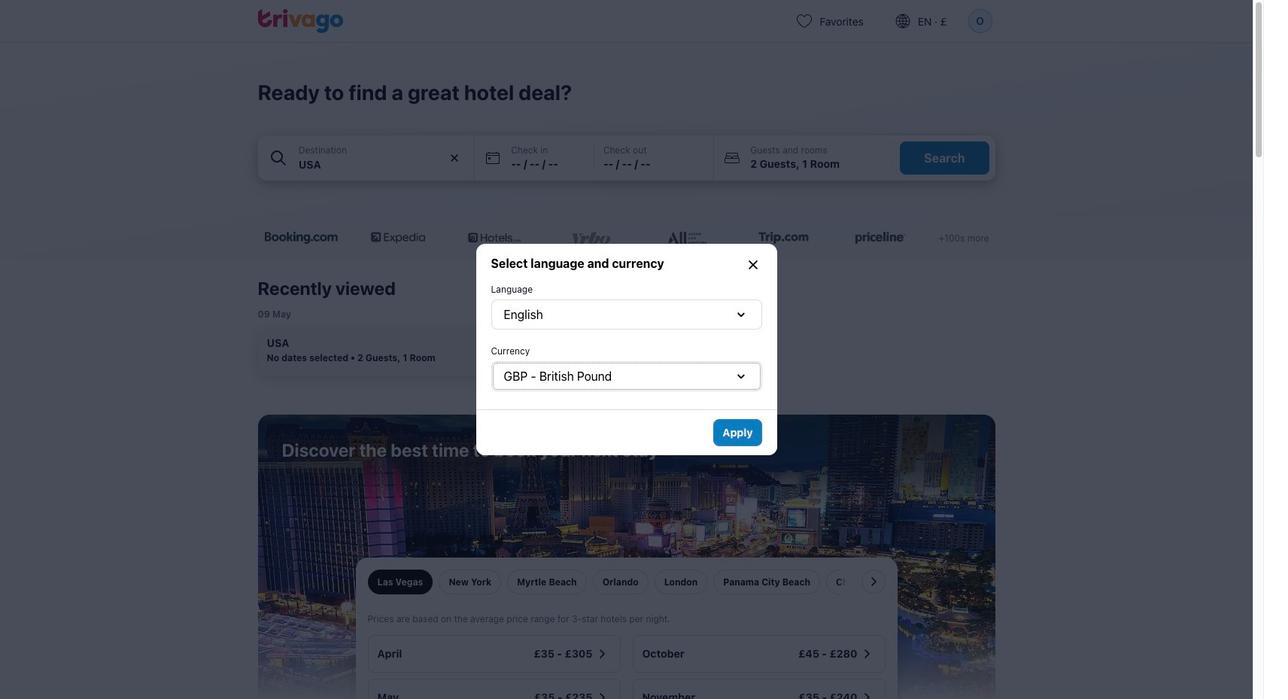 Task type: vqa. For each thing, say whether or not it's contained in the screenshot.
Accor image
yes



Task type: locate. For each thing, give the bounding box(es) containing it.
booking.com image
[[264, 232, 339, 244]]



Task type: describe. For each thing, give the bounding box(es) containing it.
vrbo image
[[553, 232, 628, 244]]

hotels.com image
[[457, 232, 532, 244]]

trip.com image
[[746, 232, 821, 244]]

trivago logo image
[[258, 9, 343, 33]]

accor image
[[650, 232, 725, 244]]

expedia image
[[360, 232, 435, 244]]

priceline image
[[842, 232, 918, 244]]



